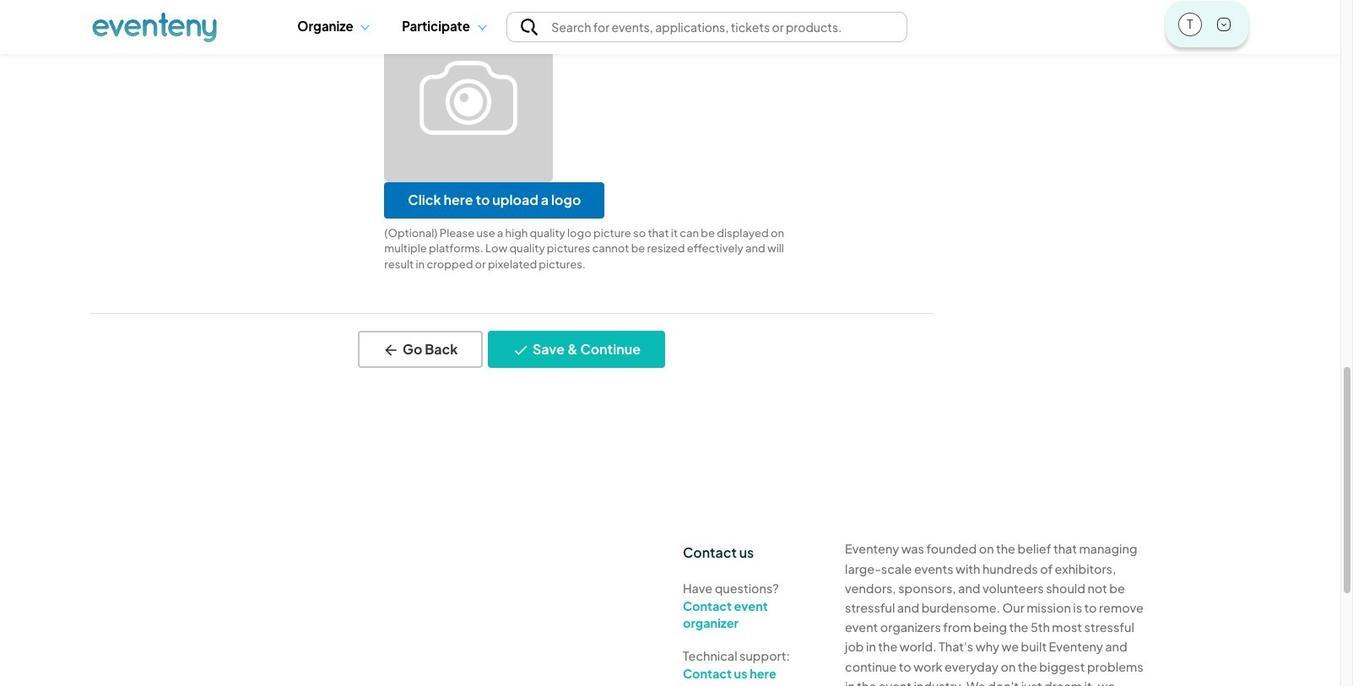 Task type: vqa. For each thing, say whether or not it's contained in the screenshot.
the Optional text box
no



Task type: describe. For each thing, give the bounding box(es) containing it.
eventeny logo image
[[92, 11, 217, 43]]

search image
[[521, 19, 537, 35]]



Task type: locate. For each thing, give the bounding box(es) containing it.
tara element
[[1179, 13, 1201, 34]]

main element
[[92, 0, 1249, 53]]



